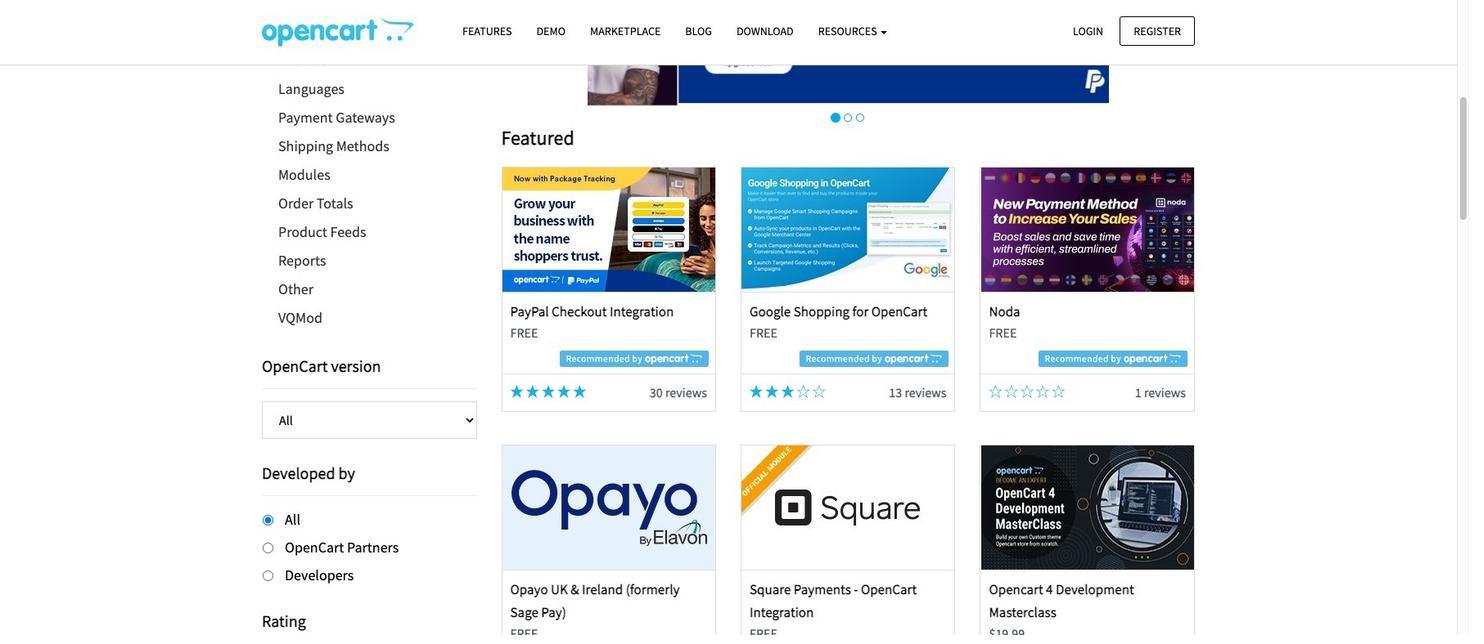 Task type: vqa. For each thing, say whether or not it's contained in the screenshot.
peer
no



Task type: locate. For each thing, give the bounding box(es) containing it.
None radio
[[263, 571, 273, 582]]

3 star light o image from the left
[[989, 385, 1002, 398]]

star light o image
[[797, 385, 810, 398], [813, 385, 826, 398], [989, 385, 1002, 398], [1021, 385, 1034, 398], [1052, 385, 1065, 398]]

1 horizontal spatial star light o image
[[1036, 385, 1049, 398]]

5 star light o image from the left
[[1052, 385, 1065, 398]]

4 star light o image from the left
[[1021, 385, 1034, 398]]

star light image
[[542, 385, 555, 398], [573, 385, 586, 398], [765, 385, 779, 398], [781, 385, 794, 398]]

2 star light o image from the left
[[1036, 385, 1049, 398]]

0 horizontal spatial star light o image
[[1005, 385, 1018, 398]]

3 star light image from the left
[[765, 385, 779, 398]]

star light image
[[510, 385, 523, 398], [526, 385, 539, 398], [557, 385, 571, 398], [750, 385, 763, 398]]

1 star light image from the left
[[542, 385, 555, 398]]

paypal checkout integration image
[[502, 168, 715, 292]]

star light o image
[[1005, 385, 1018, 398], [1036, 385, 1049, 398]]

1 star light o image from the left
[[797, 385, 810, 398]]

noda image
[[981, 168, 1194, 292]]

None radio
[[263, 516, 273, 526], [263, 543, 273, 554], [263, 516, 273, 526], [263, 543, 273, 554]]



Task type: describe. For each thing, give the bounding box(es) containing it.
google shopping for opencart image
[[742, 168, 955, 292]]

4 star light image from the left
[[750, 385, 763, 398]]

paypal payment gateway image
[[615, 0, 1136, 104]]

2 star light o image from the left
[[813, 385, 826, 398]]

opencart extensions image
[[262, 17, 413, 47]]

2 star light image from the left
[[573, 385, 586, 398]]

node image
[[93, 0, 615, 106]]

opencart 4 development masterclass image
[[981, 446, 1194, 571]]

opayo uk & ireland (formerly sage pay) image
[[502, 446, 715, 571]]

4 star light image from the left
[[781, 385, 794, 398]]

1 star light image from the left
[[510, 385, 523, 398]]

1 star light o image from the left
[[1005, 385, 1018, 398]]

3 star light image from the left
[[557, 385, 571, 398]]

square payments - opencart integration image
[[742, 446, 955, 571]]

2 star light image from the left
[[526, 385, 539, 398]]



